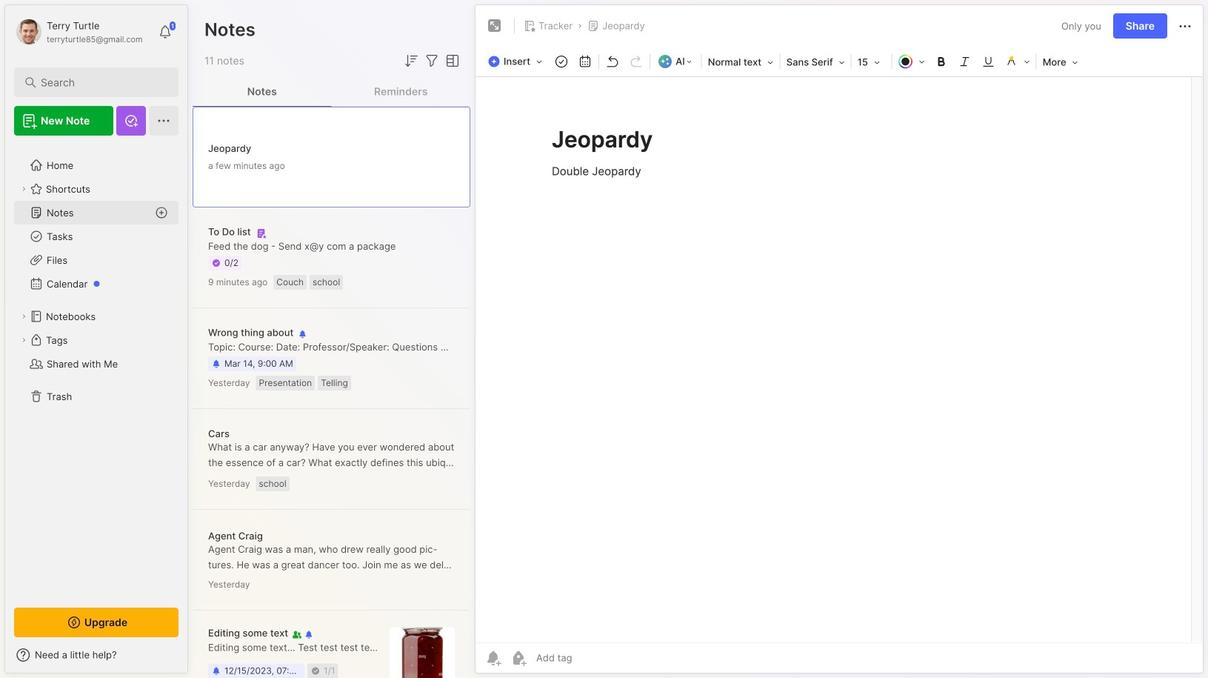Task type: locate. For each thing, give the bounding box(es) containing it.
italic image
[[955, 51, 976, 72]]

click to collapse image
[[187, 651, 198, 668]]

calendar event image
[[575, 51, 596, 72]]

WHAT'S NEW field
[[5, 643, 187, 667]]

none search field inside main element
[[41, 73, 159, 91]]

None search field
[[41, 73, 159, 91]]

bold image
[[931, 51, 952, 72]]

Sort options field
[[402, 52, 420, 70]]

undo image
[[603, 51, 623, 72]]

Font family field
[[782, 52, 850, 73]]

add a reminder image
[[485, 649, 502, 667]]

add tag image
[[510, 649, 528, 667]]

expand notebooks image
[[19, 312, 28, 321]]

main element
[[0, 0, 193, 678]]

tree
[[5, 144, 187, 594]]

Search text field
[[41, 76, 159, 90]]

tree inside main element
[[5, 144, 187, 594]]

expand tags image
[[19, 336, 28, 345]]

Font color field
[[894, 51, 930, 72]]

Note Editor text field
[[476, 76, 1203, 642]]

task image
[[551, 51, 572, 72]]

tab list
[[193, 77, 471, 107]]

underline image
[[979, 51, 999, 72]]

Highlight field
[[1001, 51, 1035, 72]]

Add tag field
[[535, 651, 646, 664]]

Heading level field
[[704, 52, 779, 73]]



Task type: describe. For each thing, give the bounding box(es) containing it.
expand note image
[[486, 17, 504, 35]]

add filters image
[[423, 52, 441, 70]]

View options field
[[441, 52, 462, 70]]

more actions image
[[1177, 17, 1195, 35]]

Add filters field
[[423, 52, 441, 70]]

Account field
[[14, 17, 143, 47]]

More field
[[1039, 52, 1083, 73]]

note window element
[[475, 4, 1204, 677]]

Font size field
[[853, 52, 891, 73]]

Insert field
[[485, 51, 550, 72]]

More actions field
[[1177, 17, 1195, 35]]

thumbnail image
[[390, 627, 455, 678]]



Task type: vqa. For each thing, say whether or not it's contained in the screenshot.
'Sort options' field
yes



